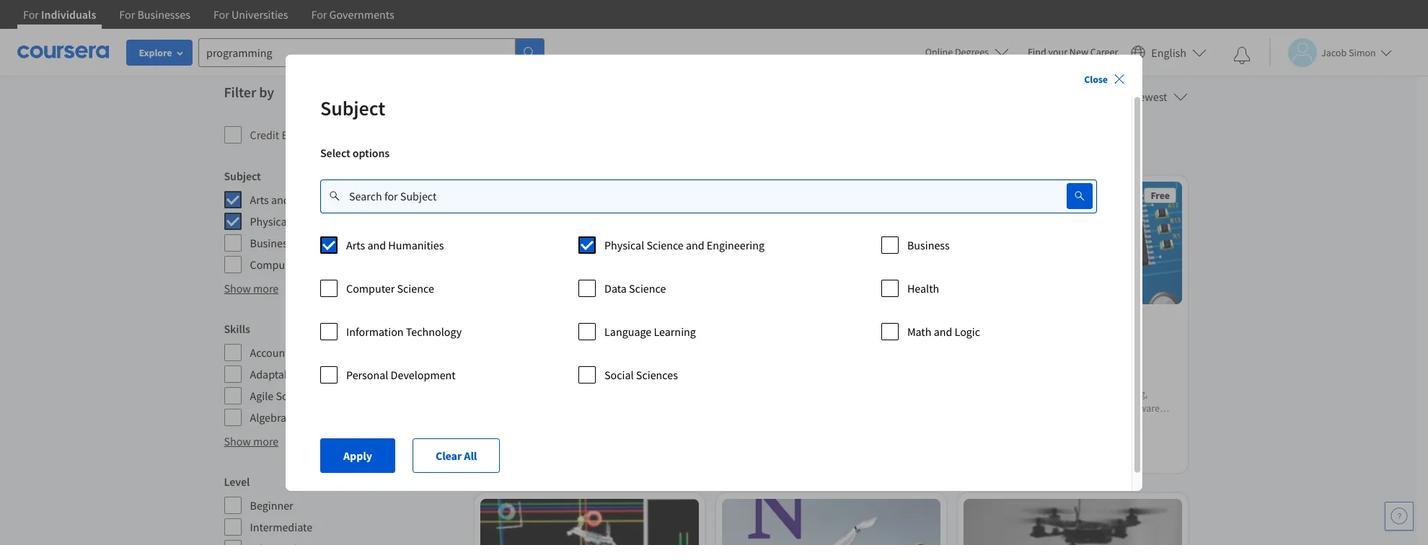 Task type: vqa. For each thing, say whether or not it's contained in the screenshot.
Algebra
yes



Task type: locate. For each thing, give the bounding box(es) containing it.
businesses
[[137, 7, 190, 22]]

level
[[224, 475, 250, 489]]

1 vertical spatial intermediate
[[250, 520, 313, 535]]

arts and humanities inside subject group
[[250, 193, 348, 207]]

physical science and engineering down search by keyword search box in the top of the page
[[605, 238, 765, 252]]

1 horizontal spatial software
[[1044, 431, 1082, 444]]

more down algebra
[[253, 434, 279, 449]]

1 vertical spatial physical science and engineering
[[605, 238, 765, 252]]

software down thinking,
[[1122, 402, 1160, 415]]

0 vertical spatial architecture,
[[1089, 373, 1143, 386]]

0 horizontal spatial architecture,
[[969, 417, 1024, 430]]

2 more from the top
[[253, 434, 279, 449]]

1 horizontal spatial intermediate
[[486, 448, 541, 461]]

1 horizontal spatial development
[[391, 368, 456, 382]]

close
[[1085, 73, 1108, 86]]

show more button for algebra
[[224, 433, 279, 450]]

and
[[271, 193, 290, 207], [331, 214, 350, 229], [368, 238, 386, 252], [686, 238, 705, 252], [934, 324, 953, 339]]

engineering inside select subject options element
[[707, 238, 765, 252]]

individuals
[[41, 7, 96, 22]]

0 vertical spatial humanities
[[292, 193, 348, 207]]

architecture, up thinking,
[[1089, 373, 1143, 386]]

· left course
[[543, 448, 545, 461]]

engineering inside computer architecture, computer programming, critical thinking, microarchitecture, problem solving, software architecture, software-defined networking, system software, software engineering
[[1084, 431, 1134, 444]]

close button
[[1079, 66, 1131, 92]]

show more button
[[224, 280, 279, 297], [224, 433, 279, 450]]

1 vertical spatial arts
[[346, 238, 365, 252]]

1 vertical spatial physical
[[605, 238, 645, 252]]

1 for from the left
[[23, 7, 39, 22]]

computer inside select subject options element
[[346, 281, 395, 296]]

1 horizontal spatial business
[[908, 238, 950, 252]]

architecture,
[[1089, 373, 1143, 386], [969, 417, 1024, 430]]

2 show more button from the top
[[224, 433, 279, 450]]

software down adaptability
[[276, 389, 319, 403]]

0 horizontal spatial arts
[[250, 193, 269, 207]]

banner navigation
[[12, 0, 406, 40]]

skills group
[[224, 320, 460, 427]]

0 vertical spatial computer science
[[250, 258, 338, 272]]

0 vertical spatial development
[[391, 368, 456, 382]]

1 vertical spatial show more button
[[224, 433, 279, 450]]

2 for from the left
[[119, 7, 135, 22]]

physical science and engineering
[[250, 214, 410, 229], [605, 238, 765, 252]]

1 show more from the top
[[224, 281, 279, 296]]

health
[[908, 281, 940, 296]]

engineering down search by keyword search box in the top of the page
[[707, 238, 765, 252]]

subject down credit
[[224, 169, 261, 183]]

0 horizontal spatial physical science and engineering
[[250, 214, 410, 229]]

arts
[[250, 193, 269, 207], [346, 238, 365, 252]]

show more button up skills
[[224, 280, 279, 297]]

for left the governments
[[311, 7, 327, 22]]

2 show more from the top
[[224, 434, 279, 449]]

0 vertical spatial physical science and engineering
[[250, 214, 410, 229]]

1 vertical spatial humanities
[[388, 238, 444, 252]]

software inside skills group
[[276, 389, 319, 403]]

4
[[595, 448, 600, 461]]

more for algebra
[[253, 434, 279, 449]]

agile
[[250, 389, 274, 403]]

0 horizontal spatial computer science
[[250, 258, 338, 272]]

show up skills
[[224, 281, 251, 296]]

0 horizontal spatial engineering
[[352, 214, 410, 229]]

development inside select subject options element
[[391, 368, 456, 382]]

physical science and engineering inside select subject options element
[[605, 238, 765, 252]]

filter by
[[224, 83, 274, 101]]

sciences
[[636, 368, 678, 382]]

computer
[[250, 258, 299, 272], [346, 281, 395, 296], [1044, 373, 1087, 386], [969, 388, 1012, 401]]

more
[[253, 281, 279, 296], [253, 434, 279, 449]]

universities
[[232, 7, 288, 22]]

1
[[583, 448, 588, 461]]

2 horizontal spatial engineering
[[1084, 431, 1134, 444]]

2 show from the top
[[224, 434, 251, 449]]

1 show from the top
[[224, 281, 251, 296]]

0 horizontal spatial business
[[250, 236, 292, 250]]

1 vertical spatial subject
[[224, 169, 261, 183]]

software
[[276, 389, 319, 403], [1122, 402, 1160, 415], [1044, 431, 1082, 444]]

1 vertical spatial more
[[253, 434, 279, 449]]

engineering
[[352, 214, 410, 229], [707, 238, 765, 252], [1084, 431, 1134, 444]]

data science
[[605, 281, 666, 296]]

for for universities
[[214, 7, 229, 22]]

apply button
[[320, 438, 395, 473]]

0 horizontal spatial physical
[[250, 214, 290, 229]]

computer architecture, computer programming, critical thinking, microarchitecture, problem solving, software architecture, software-defined networking, system software, software engineering
[[969, 373, 1160, 444]]

skills
[[224, 322, 250, 336]]

development down personal
[[321, 389, 386, 403]]

arts inside select subject options element
[[346, 238, 365, 252]]

physical
[[250, 214, 290, 229], [605, 238, 645, 252]]

0 horizontal spatial ·
[[543, 448, 545, 461]]

intermediate right all
[[486, 448, 541, 461]]

0 vertical spatial physical
[[250, 214, 290, 229]]

1 horizontal spatial physical science and engineering
[[605, 238, 765, 252]]

1 vertical spatial architecture,
[[969, 417, 1024, 430]]

0 vertical spatial intermediate
[[486, 448, 541, 461]]

software down software-
[[1044, 431, 1082, 444]]

0 vertical spatial more
[[253, 281, 279, 296]]

humanities inside select subject options element
[[388, 238, 444, 252]]

system
[[969, 431, 1000, 444]]

0 vertical spatial arts
[[250, 193, 269, 207]]

adaptability
[[250, 367, 309, 382]]

0 vertical spatial engineering
[[352, 214, 410, 229]]

for left universities
[[214, 7, 229, 22]]

1 show more button from the top
[[224, 280, 279, 297]]

architecture, down microarchitecture,
[[969, 417, 1024, 430]]

1 vertical spatial development
[[321, 389, 386, 403]]

intermediate
[[486, 448, 541, 461], [250, 520, 313, 535]]

show
[[224, 281, 251, 296], [224, 434, 251, 449]]

for left businesses
[[119, 7, 135, 22]]

show more down algebra
[[224, 434, 279, 449]]

None search field
[[198, 38, 545, 67]]

1 horizontal spatial arts
[[346, 238, 365, 252]]

·
[[543, 448, 545, 461], [579, 448, 581, 461]]

arts and humanities inside select subject options element
[[346, 238, 444, 252]]

help center image
[[1391, 508, 1409, 525]]

select subject options element
[[320, 231, 1098, 404]]

weeks
[[602, 448, 630, 461]]

4 for from the left
[[311, 7, 327, 22]]

0 horizontal spatial subject
[[224, 169, 261, 183]]

computer science
[[250, 258, 338, 272], [346, 281, 434, 296]]

engineering down options
[[352, 214, 410, 229]]

for for governments
[[311, 7, 327, 22]]

engineering down networking,
[[1084, 431, 1134, 444]]

0 vertical spatial show more
[[224, 281, 279, 296]]

intermediate inside level "group"
[[250, 520, 313, 535]]

agile software development
[[250, 389, 386, 403]]

more up accounting
[[253, 281, 279, 296]]

1 horizontal spatial physical
[[605, 238, 645, 252]]

1 horizontal spatial subject
[[320, 95, 385, 121]]

computer science inside select subject options element
[[346, 281, 434, 296]]

show notifications image
[[1234, 47, 1251, 64]]

credit eligible
[[250, 128, 317, 142]]

show for computer science
[[224, 281, 251, 296]]

engineering inside subject group
[[352, 214, 410, 229]]

1 more from the top
[[253, 281, 279, 296]]

subject up 'select options'
[[320, 95, 385, 121]]

beginner
[[250, 499, 293, 513]]

software-
[[1026, 417, 1066, 430]]

logic
[[955, 324, 981, 339]]

development down technology
[[391, 368, 456, 382]]

3 for from the left
[[214, 7, 229, 22]]

newest
[[1132, 89, 1168, 104]]

show down algebra
[[224, 434, 251, 449]]

eligible
[[282, 128, 317, 142]]

0 horizontal spatial intermediate
[[250, 520, 313, 535]]

business
[[250, 236, 292, 250], [908, 238, 950, 252]]

subject
[[320, 95, 385, 121], [224, 169, 261, 183]]

0 vertical spatial subject
[[320, 95, 385, 121]]

1 horizontal spatial computer science
[[346, 281, 434, 296]]

· left '1'
[[579, 448, 581, 461]]

defined
[[1066, 417, 1099, 430]]

credit
[[250, 128, 279, 142]]

subject dialog
[[286, 55, 1143, 508]]

physical science and engineering down select
[[250, 214, 410, 229]]

arts and humanities
[[250, 193, 348, 207], [346, 238, 444, 252]]

development
[[391, 368, 456, 382], [321, 389, 386, 403]]

for left the individuals
[[23, 7, 39, 22]]

show more
[[224, 281, 279, 296], [224, 434, 279, 449]]

clear all
[[436, 449, 477, 463]]

0 horizontal spatial development
[[321, 389, 386, 403]]

1 vertical spatial computer science
[[346, 281, 434, 296]]

intermediate down 'beginner'
[[250, 520, 313, 535]]

1 vertical spatial show more
[[224, 434, 279, 449]]

1 horizontal spatial engineering
[[707, 238, 765, 252]]

1 horizontal spatial ·
[[579, 448, 581, 461]]

0 vertical spatial show more button
[[224, 280, 279, 297]]

physical science and engineering inside subject group
[[250, 214, 410, 229]]

0 horizontal spatial software
[[276, 389, 319, 403]]

science
[[292, 214, 329, 229], [647, 238, 684, 252], [301, 258, 338, 272], [397, 281, 434, 296], [629, 281, 666, 296]]

course
[[547, 448, 577, 461]]

career
[[1091, 45, 1119, 58]]

personal
[[346, 368, 388, 382]]

more for computer science
[[253, 281, 279, 296]]

for
[[23, 7, 39, 22], [119, 7, 135, 22], [214, 7, 229, 22], [311, 7, 327, 22]]

coursera image
[[17, 41, 109, 64]]

Search by keyword search field
[[349, 179, 1033, 213]]

1 horizontal spatial humanities
[[388, 238, 444, 252]]

show more up skills
[[224, 281, 279, 296]]

for businesses
[[119, 7, 190, 22]]

subject inside subject dialog
[[320, 95, 385, 121]]

0 horizontal spatial humanities
[[292, 193, 348, 207]]

1 vertical spatial arts and humanities
[[346, 238, 444, 252]]

level group
[[224, 473, 460, 546]]

0 vertical spatial arts and humanities
[[250, 193, 348, 207]]

intermediate for intermediate · course · 1 - 4 weeks
[[486, 448, 541, 461]]

select
[[320, 145, 350, 160]]

physical inside subject group
[[250, 214, 290, 229]]

technology
[[406, 324, 462, 339]]

show more button down algebra
[[224, 433, 279, 450]]

0 vertical spatial show
[[224, 281, 251, 296]]

1 horizontal spatial architecture,
[[1089, 373, 1143, 386]]

find your new career
[[1028, 45, 1119, 58]]

1 vertical spatial engineering
[[707, 238, 765, 252]]

1 vertical spatial show
[[224, 434, 251, 449]]

2 vertical spatial engineering
[[1084, 431, 1134, 444]]



Task type: describe. For each thing, give the bounding box(es) containing it.
intermediate · course · 1 - 4 weeks
[[486, 448, 630, 461]]

physical inside select subject options element
[[605, 238, 645, 252]]

social
[[605, 368, 634, 382]]

find your new career link
[[1021, 43, 1126, 61]]

governments
[[329, 7, 394, 22]]

microarchitecture,
[[969, 402, 1046, 415]]

for for individuals
[[23, 7, 39, 22]]

data
[[605, 281, 627, 296]]

apply
[[343, 449, 372, 463]]

intermediate for intermediate
[[250, 520, 313, 535]]

2 horizontal spatial software
[[1122, 402, 1160, 415]]

clear all button
[[413, 438, 500, 473]]

your
[[1049, 45, 1068, 58]]

newest button
[[1086, 79, 1194, 114]]

select options
[[320, 145, 390, 160]]

information
[[346, 324, 404, 339]]

programming,
[[1014, 388, 1074, 401]]

all
[[464, 449, 477, 463]]

free
[[1151, 189, 1170, 202]]

new
[[1070, 45, 1089, 58]]

social sciences
[[605, 368, 678, 382]]

information technology
[[346, 324, 462, 339]]

search image
[[1074, 190, 1086, 202]]

show more button for computer science
[[224, 280, 279, 297]]

learning
[[654, 324, 696, 339]]

math and logic
[[908, 324, 981, 339]]

subject inside subject group
[[224, 169, 261, 183]]

clear
[[436, 449, 462, 463]]

for for businesses
[[119, 7, 135, 22]]

development inside skills group
[[321, 389, 386, 403]]

filter
[[224, 83, 256, 101]]

1 · from the left
[[543, 448, 545, 461]]

language learning
[[605, 324, 696, 339]]

english
[[1152, 45, 1187, 60]]

accounting
[[250, 346, 304, 360]]

personal development
[[346, 368, 456, 382]]

english button
[[1126, 29, 1213, 76]]

for governments
[[311, 7, 394, 22]]

show for algebra
[[224, 434, 251, 449]]

humanities inside subject group
[[292, 193, 348, 207]]

solving,
[[1086, 402, 1120, 415]]

business inside subject group
[[250, 236, 292, 250]]

critical
[[1076, 388, 1106, 401]]

computer science inside subject group
[[250, 258, 338, 272]]

business inside select subject options element
[[908, 238, 950, 252]]

-
[[590, 448, 593, 461]]

options
[[353, 145, 390, 160]]

thinking,
[[1108, 388, 1148, 401]]

networking,
[[1101, 417, 1153, 430]]

algebra
[[250, 411, 287, 425]]

computer inside subject group
[[250, 258, 299, 272]]

for universities
[[214, 7, 288, 22]]

problem
[[1048, 402, 1084, 415]]

subject group
[[224, 167, 460, 274]]

math
[[908, 324, 932, 339]]

by
[[259, 83, 274, 101]]

find
[[1028, 45, 1047, 58]]

language
[[605, 324, 652, 339]]

show more for computer science
[[224, 281, 279, 296]]

for individuals
[[23, 7, 96, 22]]

software,
[[1002, 431, 1042, 444]]

arts inside subject group
[[250, 193, 269, 207]]

2 · from the left
[[579, 448, 581, 461]]

show more for algebra
[[224, 434, 279, 449]]



